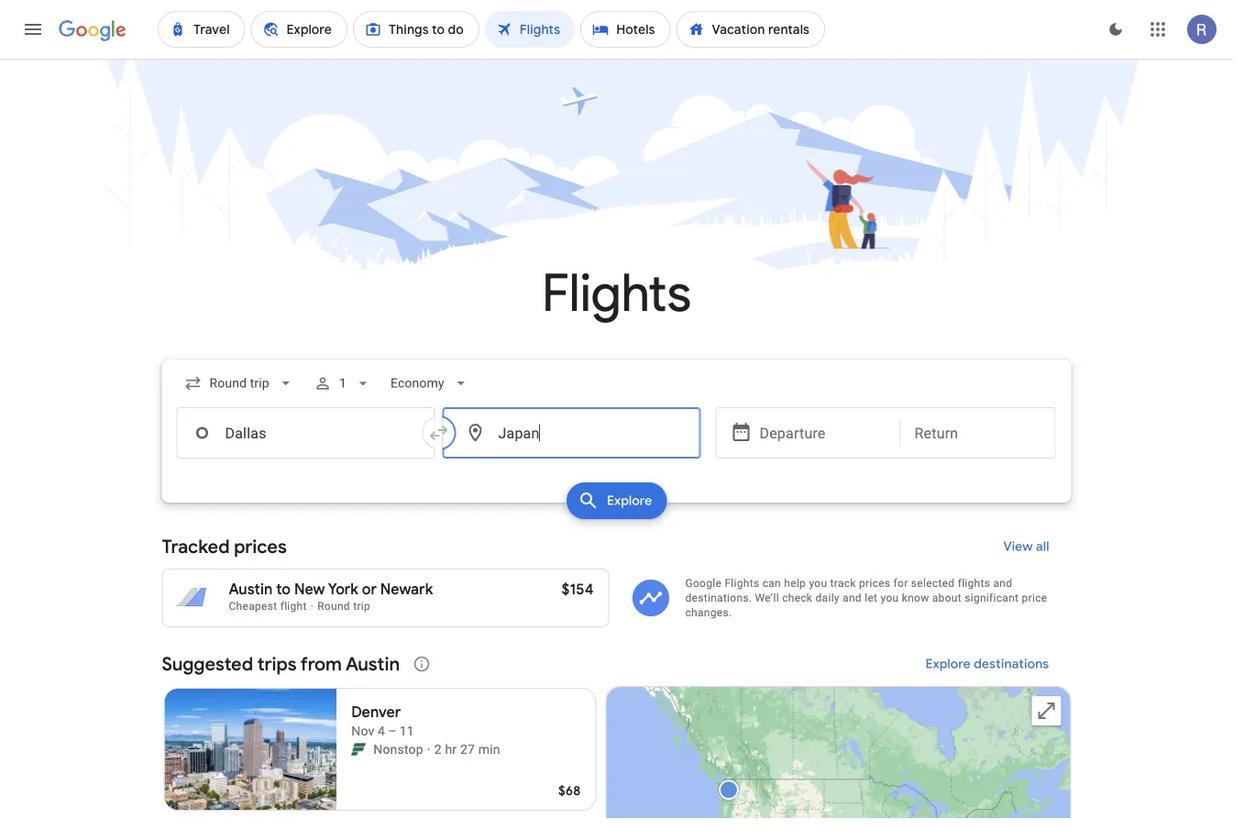 Task type: vqa. For each thing, say whether or not it's contained in the screenshot.
price
yes



Task type: describe. For each thing, give the bounding box(es) containing it.
new
[[294, 580, 325, 599]]

flights inside google flights can help you track prices for selected flights and destinations. we'll check daily and let you know about significant price changes.
[[725, 577, 760, 590]]

0 horizontal spatial and
[[843, 592, 862, 605]]

68 US dollars text field
[[559, 783, 581, 799]]

4 – 11
[[378, 723, 415, 739]]

tracked
[[162, 535, 230, 558]]

frontier image
[[352, 742, 366, 757]]

nonstop
[[374, 742, 424, 757]]

newark
[[381, 580, 433, 599]]

explore destinations button
[[904, 642, 1072, 686]]

2
[[435, 742, 442, 757]]

know
[[903, 592, 930, 605]]

york
[[328, 580, 359, 599]]

about
[[933, 592, 962, 605]]

0 vertical spatial flights
[[542, 261, 692, 326]]

significant
[[965, 592, 1020, 605]]

denver nov 4 – 11
[[352, 703, 415, 739]]

explore destinations
[[926, 656, 1050, 672]]

flight
[[280, 600, 307, 613]]

selected
[[912, 577, 955, 590]]

$68
[[559, 783, 581, 799]]

Departure text field
[[760, 408, 887, 458]]

Return text field
[[915, 408, 1042, 458]]

can
[[763, 577, 782, 590]]

we'll
[[756, 592, 780, 605]]

round
[[318, 600, 350, 613]]

all
[[1037, 539, 1050, 555]]

for
[[894, 577, 909, 590]]

1
[[339, 376, 347, 391]]

austin to new york or newark
[[229, 580, 433, 599]]

price
[[1023, 592, 1048, 605]]

trips
[[258, 652, 297, 676]]

trip
[[353, 600, 371, 613]]

0 vertical spatial you
[[810, 577, 828, 590]]

austin inside tracked prices region
[[229, 580, 273, 599]]

to
[[276, 580, 291, 599]]

round trip
[[318, 600, 371, 613]]



Task type: locate. For each thing, give the bounding box(es) containing it.
and down the track
[[843, 592, 862, 605]]

0 horizontal spatial you
[[810, 577, 828, 590]]

1 horizontal spatial you
[[881, 592, 900, 605]]

destinations.
[[686, 592, 753, 605]]

Flight search field
[[147, 360, 1087, 525]]

min
[[479, 742, 501, 757]]

prices
[[234, 535, 287, 558], [860, 577, 891, 590]]

tracked prices region
[[162, 525, 1072, 628]]

explore inside button
[[926, 656, 972, 672]]

1 button
[[306, 361, 380, 406]]

0 vertical spatial explore
[[607, 493, 652, 509]]

and up significant
[[994, 577, 1013, 590]]

austin up denver
[[346, 652, 400, 676]]

prices inside google flights can help you track prices for selected flights and destinations. we'll check daily and let you know about significant price changes.
[[860, 577, 891, 590]]

explore for explore destinations
[[926, 656, 972, 672]]

0 horizontal spatial flights
[[542, 261, 692, 326]]

1 vertical spatial prices
[[860, 577, 891, 590]]

1 horizontal spatial explore
[[926, 656, 972, 672]]

1 horizontal spatial austin
[[346, 652, 400, 676]]

view all
[[1004, 539, 1050, 555]]

1 horizontal spatial and
[[994, 577, 1013, 590]]

0 horizontal spatial prices
[[234, 535, 287, 558]]

daily
[[816, 592, 840, 605]]

0 horizontal spatial explore
[[607, 493, 652, 509]]

track
[[831, 577, 857, 590]]

austin
[[229, 580, 273, 599], [346, 652, 400, 676]]

flights
[[542, 261, 692, 326], [725, 577, 760, 590]]

destinations
[[975, 656, 1050, 672]]

and
[[994, 577, 1013, 590], [843, 592, 862, 605]]

or
[[362, 580, 377, 599]]

1 horizontal spatial flights
[[725, 577, 760, 590]]

from
[[301, 652, 342, 676]]

suggested trips from austin region
[[162, 642, 1072, 819]]

 image inside tracked prices region
[[311, 600, 314, 613]]

denver
[[352, 703, 401, 722]]

0 vertical spatial prices
[[234, 535, 287, 558]]

0 vertical spatial austin
[[229, 580, 273, 599]]

austin up cheapest
[[229, 580, 273, 599]]

tracked prices
[[162, 535, 287, 558]]

2 hr 27 min
[[435, 742, 501, 757]]

suggested trips from austin
[[162, 652, 400, 676]]

cheapest
[[229, 600, 277, 613]]

explore button
[[567, 483, 667, 519]]

google flights can help you track prices for selected flights and destinations. we'll check daily and let you know about significant price changes.
[[686, 577, 1048, 619]]

help
[[785, 577, 807, 590]]

explore
[[607, 493, 652, 509], [926, 656, 972, 672]]

1 vertical spatial explore
[[926, 656, 972, 672]]

change appearance image
[[1095, 7, 1139, 51]]

None field
[[177, 367, 303, 400], [383, 367, 478, 400], [177, 367, 303, 400], [383, 367, 478, 400]]

0 horizontal spatial austin
[[229, 580, 273, 599]]

hr
[[445, 742, 457, 757]]

flights
[[958, 577, 991, 590]]

 image
[[427, 740, 431, 759]]

main menu image
[[22, 18, 44, 40]]

let
[[865, 592, 878, 605]]

 image
[[311, 600, 314, 613]]

cheapest flight
[[229, 600, 307, 613]]

check
[[783, 592, 813, 605]]

None text field
[[177, 407, 435, 459], [443, 407, 701, 459], [177, 407, 435, 459], [443, 407, 701, 459]]

view
[[1004, 539, 1033, 555]]

$154
[[562, 580, 594, 599]]

0 vertical spatial and
[[994, 577, 1013, 590]]

changes.
[[686, 606, 732, 619]]

you
[[810, 577, 828, 590], [881, 592, 900, 605]]

154 US dollars text field
[[562, 580, 594, 599]]

prices up let
[[860, 577, 891, 590]]

1 vertical spatial austin
[[346, 652, 400, 676]]

1 vertical spatial you
[[881, 592, 900, 605]]

explore inside button
[[607, 493, 652, 509]]

you down for
[[881, 592, 900, 605]]

explore for explore
[[607, 493, 652, 509]]

nov
[[352, 723, 375, 739]]

suggested
[[162, 652, 253, 676]]

explore left destinations in the bottom right of the page
[[926, 656, 972, 672]]

you up daily
[[810, 577, 828, 590]]

27
[[460, 742, 475, 757]]

explore up tracked prices region
[[607, 493, 652, 509]]

1 vertical spatial flights
[[725, 577, 760, 590]]

1 horizontal spatial prices
[[860, 577, 891, 590]]

prices up to at the bottom of the page
[[234, 535, 287, 558]]

1 vertical spatial and
[[843, 592, 862, 605]]

austin inside region
[[346, 652, 400, 676]]

google
[[686, 577, 722, 590]]



